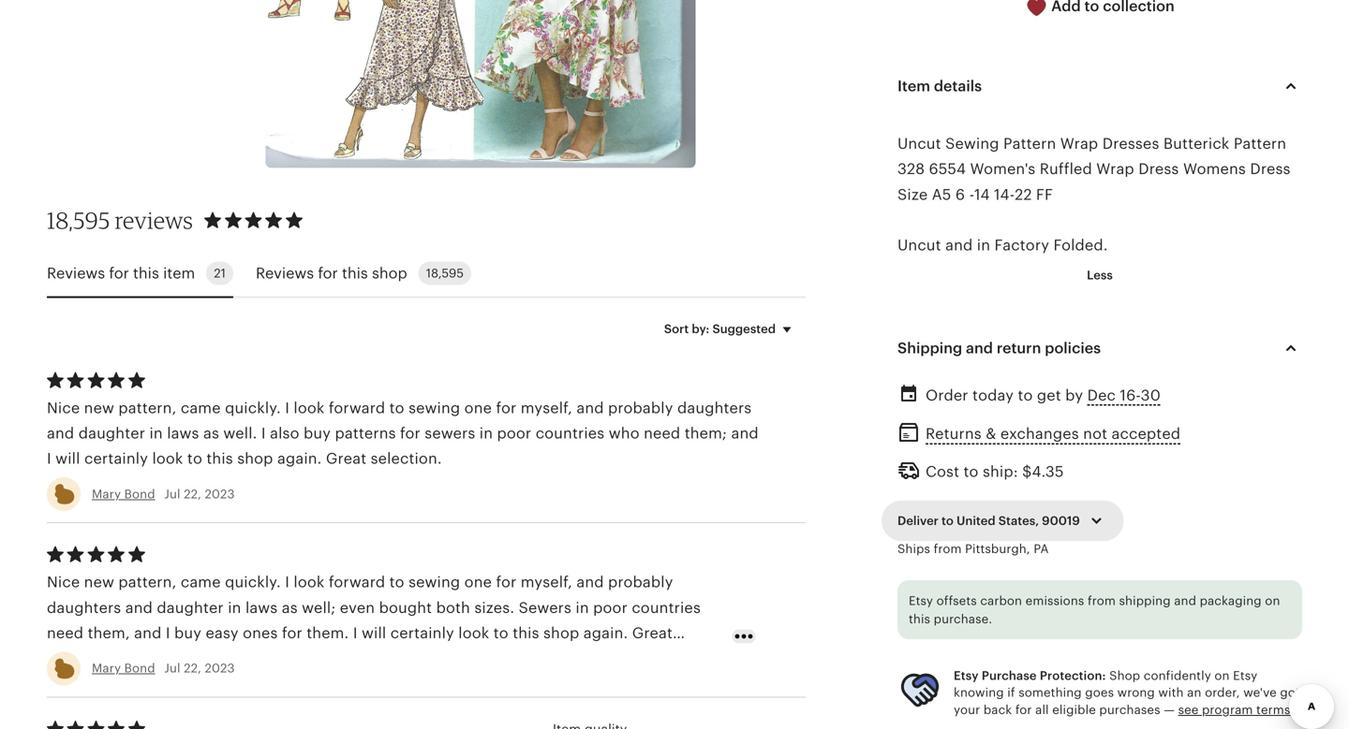 Task type: locate. For each thing, give the bounding box(es) containing it.
patterns
[[335, 425, 396, 442]]

2 myself, from the top
[[521, 575, 572, 591]]

etsy left the offsets
[[909, 594, 933, 608]]

0 horizontal spatial etsy
[[909, 594, 933, 608]]

selection. down patterns
[[371, 451, 442, 468]]

0 vertical spatial forward
[[329, 400, 385, 417]]

1 vertical spatial countries
[[632, 600, 701, 617]]

order today to get by dec 16-30
[[926, 387, 1161, 404]]

again.
[[277, 451, 322, 468], [583, 625, 628, 642]]

0 horizontal spatial shop
[[237, 451, 273, 468]]

on up order,
[[1215, 669, 1230, 683]]

laws left well.
[[167, 425, 199, 442]]

one inside nice new pattern, came quickly. i look forward to sewing one for myself, and probably daughters and daughter in laws as well; even bought both sizes. sewers in poor countries need them, and i buy easy ones for them.  i will certainly look to this shop again. great selection.
[[464, 575, 492, 591]]

0 horizontal spatial pattern
[[1003, 135, 1056, 152]]

from right ships
[[934, 543, 962, 557]]

reviews for this item
[[47, 265, 195, 282]]

2 horizontal spatial etsy
[[1233, 669, 1258, 683]]

1 horizontal spatial countries
[[632, 600, 701, 617]]

2023 down well.
[[205, 487, 235, 502]]

forward up patterns
[[329, 400, 385, 417]]

reviews for this shop
[[256, 265, 407, 282]]

18,595
[[47, 207, 110, 234], [426, 267, 464, 281]]

poor inside nice new pattern, came quickly. i look forward to sewing one for myself, and probably daughters and daughter in laws as well.  i also buy patterns for sewers in poor countries who need them; and i will certainly look to this shop again. great selection.
[[497, 425, 532, 442]]

1 quickly. from the top
[[225, 400, 281, 417]]

1 vertical spatial buy
[[174, 625, 202, 642]]

0 vertical spatial bond
[[124, 487, 155, 502]]

laws
[[167, 425, 199, 442], [245, 600, 278, 617]]

reviews right 21
[[256, 265, 314, 282]]

probably inside nice new pattern, came quickly. i look forward to sewing one for myself, and probably daughters and daughter in laws as well; even bought both sizes. sewers in poor countries need them, and i buy easy ones for them.  i will certainly look to this shop again. great selection.
[[608, 575, 673, 591]]

1 vertical spatial again.
[[583, 625, 628, 642]]

18,595 reviews
[[47, 207, 193, 234]]

in up the "easy"
[[228, 600, 241, 617]]

need left them,
[[47, 625, 84, 642]]

dress womens
[[1139, 161, 1246, 178]]

2023 for 1st mary bond link from the bottom
[[205, 662, 235, 676]]

1 vertical spatial daughters
[[47, 600, 121, 617]]

0 vertical spatial selection.
[[371, 451, 442, 468]]

2 reviews from the left
[[256, 265, 314, 282]]

shop inside nice new pattern, came quickly. i look forward to sewing one for myself, and probably daughters and daughter in laws as well; even bought both sizes. sewers in poor countries need them, and i buy easy ones for them.  i will certainly look to this shop again. great selection.
[[543, 625, 579, 642]]

1 new from the top
[[84, 400, 114, 417]]

0 vertical spatial will
[[55, 451, 80, 468]]

1 came from the top
[[181, 400, 221, 417]]

will
[[55, 451, 80, 468], [362, 625, 386, 642]]

1 vertical spatial one
[[464, 575, 492, 591]]

forward inside nice new pattern, came quickly. i look forward to sewing one for myself, and probably daughters and daughter in laws as well.  i also buy patterns for sewers in poor countries who need them; and i will certainly look to this shop again. great selection.
[[329, 400, 385, 417]]

uncut down the size
[[898, 237, 941, 254]]

deliver to united states, 90019
[[898, 514, 1080, 528]]

bond
[[124, 487, 155, 502], [124, 662, 155, 676]]

0 vertical spatial great
[[326, 451, 367, 468]]

0 vertical spatial came
[[181, 400, 221, 417]]

1 horizontal spatial daughters
[[677, 400, 752, 417]]

new inside nice new pattern, came quickly. i look forward to sewing one for myself, and probably daughters and daughter in laws as well; even bought both sizes. sewers in poor countries need them, and i buy easy ones for them.  i will certainly look to this shop again. great selection.
[[84, 575, 114, 591]]

0 horizontal spatial buy
[[174, 625, 202, 642]]

2 mary bond jul 22, 2023 from the top
[[92, 662, 235, 676]]

2 22, from the top
[[184, 662, 201, 676]]

0 horizontal spatial daughter
[[78, 425, 145, 442]]

21
[[214, 267, 226, 281]]

as left well;
[[282, 600, 298, 617]]

certainly inside nice new pattern, came quickly. i look forward to sewing one for myself, and probably daughters and daughter in laws as well; even bought both sizes. sewers in poor countries need them, and i buy easy ones for them.  i will certainly look to this shop again. great selection.
[[390, 625, 454, 642]]

from
[[934, 543, 962, 557], [1088, 594, 1116, 608]]

1 bond from the top
[[124, 487, 155, 502]]

need inside nice new pattern, came quickly. i look forward to sewing one for myself, and probably daughters and daughter in laws as well; even bought both sizes. sewers in poor countries need them, and i buy easy ones for them.  i will certainly look to this shop again. great selection.
[[47, 625, 84, 642]]

pattern,
[[118, 400, 177, 417], [118, 575, 177, 591]]

one for for
[[464, 400, 492, 417]]

see
[[1178, 703, 1199, 718]]

ones
[[243, 625, 278, 642]]

0 vertical spatial mary
[[92, 487, 121, 502]]

0 horizontal spatial great
[[326, 451, 367, 468]]

mary bond jul 22, 2023 for 1st mary bond link from the top
[[92, 487, 235, 502]]

wrap down dresses on the top
[[1096, 161, 1134, 178]]

dresses
[[1102, 135, 1159, 152]]

item
[[163, 265, 195, 282]]

1 vertical spatial laws
[[245, 600, 278, 617]]

purchase.
[[934, 613, 992, 627]]

nice inside nice new pattern, came quickly. i look forward to sewing one for myself, and probably daughters and daughter in laws as well.  i also buy patterns for sewers in poor countries who need them; and i will certainly look to this shop again. great selection.
[[47, 400, 80, 417]]

0 vertical spatial nice
[[47, 400, 80, 417]]

1 vertical spatial certainly
[[390, 625, 454, 642]]

myself, for in
[[521, 400, 572, 417]]

and inside dropdown button
[[966, 340, 993, 357]]

2 sewing from the top
[[409, 575, 460, 591]]

1 mary from the top
[[92, 487, 121, 502]]

myself, inside nice new pattern, came quickly. i look forward to sewing one for myself, and probably daughters and daughter in laws as well.  i also buy patterns for sewers in poor countries who need them; and i will certainly look to this shop again. great selection.
[[521, 400, 572, 417]]

2 probably from the top
[[608, 575, 673, 591]]

butterick
[[1164, 135, 1230, 152]]

buy
[[304, 425, 331, 442], [174, 625, 202, 642]]

0 horizontal spatial certainly
[[84, 451, 148, 468]]

1 vertical spatial on
[[1215, 669, 1230, 683]]

etsy up we've
[[1233, 669, 1258, 683]]

tab list
[[47, 251, 806, 298]]

myself, for poor
[[521, 575, 572, 591]]

1 vertical spatial selection.
[[47, 651, 118, 668]]

0 vertical spatial probably
[[608, 400, 673, 417]]

nice new pattern, came quickly. i look forward to sewing one for myself, and probably daughters and daughter in laws as well.  i also buy patterns for sewers in poor countries who need them; and i will certainly look to this shop again. great selection.
[[47, 400, 759, 468]]

sort by: suggested button
[[650, 310, 812, 349]]

look
[[294, 400, 325, 417], [152, 451, 183, 468], [294, 575, 325, 591], [458, 625, 489, 642]]

daughters for need
[[677, 400, 752, 417]]

reviews
[[47, 265, 105, 282], [256, 265, 314, 282]]

0 horizontal spatial reviews
[[47, 265, 105, 282]]

0 horizontal spatial from
[[934, 543, 962, 557]]

1 vertical spatial mary
[[92, 662, 121, 676]]

sewing for sizes.
[[409, 575, 460, 591]]

1 mary bond jul 22, 2023 from the top
[[92, 487, 235, 502]]

1 horizontal spatial shop
[[372, 265, 407, 282]]

quickly.
[[225, 400, 281, 417], [225, 575, 281, 591]]

0 vertical spatial one
[[464, 400, 492, 417]]

1 vertical spatial mary bond jul 22, 2023
[[92, 662, 235, 676]]

0 vertical spatial jul
[[164, 487, 180, 502]]

1 vertical spatial sewing
[[409, 575, 460, 591]]

uncut sewing pattern  wrap dresses butterick pattern 328 6554 women's ruffled wrap dress womens dress size a5 6 -14 14-22 ff
[[898, 135, 1291, 203]]

2 pattern from the left
[[1234, 135, 1287, 152]]

etsy for etsy offsets carbon emissions from shipping and packaging on this purchase.
[[909, 594, 933, 608]]

on inside shop confidently on etsy knowing if something goes wrong with an order, we've got your back for all eligible purchases —
[[1215, 669, 1230, 683]]

a5
[[932, 186, 951, 203]]

on inside etsy offsets carbon emissions from shipping and packaging on this purchase.
[[1265, 594, 1280, 608]]

0 vertical spatial as
[[203, 425, 219, 442]]

0 horizontal spatial laws
[[167, 425, 199, 442]]

2 forward from the top
[[329, 575, 385, 591]]

poor inside nice new pattern, came quickly. i look forward to sewing one for myself, and probably daughters and daughter in laws as well; even bought both sizes. sewers in poor countries need them, and i buy easy ones for them.  i will certainly look to this shop again. great selection.
[[593, 600, 628, 617]]

1 vertical spatial wrap
[[1096, 161, 1134, 178]]

well;
[[302, 600, 336, 617]]

1 vertical spatial 2023
[[205, 662, 235, 676]]

0 vertical spatial again.
[[277, 451, 322, 468]]

came inside nice new pattern, came quickly. i look forward to sewing one for myself, and probably daughters and daughter in laws as well.  i also buy patterns for sewers in poor countries who need them; and i will certainly look to this shop again. great selection.
[[181, 400, 221, 417]]

1 horizontal spatial from
[[1088, 594, 1116, 608]]

sewing inside nice new pattern, came quickly. i look forward to sewing one for myself, and probably daughters and daughter in laws as well; even bought both sizes. sewers in poor countries need them, and i buy easy ones for them.  i will certainly look to this shop again. great selection.
[[409, 575, 460, 591]]

0 vertical spatial poor
[[497, 425, 532, 442]]

quickly. inside nice new pattern, came quickly. i look forward to sewing one for myself, and probably daughters and daughter in laws as well; even bought both sizes. sewers in poor countries need them, and i buy easy ones for them.  i will certainly look to this shop again. great selection.
[[225, 575, 281, 591]]

2 came from the top
[[181, 575, 221, 591]]

0 horizontal spatial daughters
[[47, 600, 121, 617]]

1 vertical spatial bond
[[124, 662, 155, 676]]

1 horizontal spatial buy
[[304, 425, 331, 442]]

1 vertical spatial nice
[[47, 575, 80, 591]]

quickly. inside nice new pattern, came quickly. i look forward to sewing one for myself, and probably daughters and daughter in laws as well.  i also buy patterns for sewers in poor countries who need them; and i will certainly look to this shop again. great selection.
[[225, 400, 281, 417]]

0 horizontal spatial as
[[203, 425, 219, 442]]

forward inside nice new pattern, came quickly. i look forward to sewing one for myself, and probably daughters and daughter in laws as well; even bought both sizes. sewers in poor countries need them, and i buy easy ones for them.  i will certainly look to this shop again. great selection.
[[329, 575, 385, 591]]

selection. inside nice new pattern, came quickly. i look forward to sewing one for myself, and probably daughters and daughter in laws as well.  i also buy patterns for sewers in poor countries who need them; and i will certainly look to this shop again. great selection.
[[371, 451, 442, 468]]

quickly. up well.
[[225, 400, 281, 417]]

1 vertical spatial pattern,
[[118, 575, 177, 591]]

1 horizontal spatial reviews
[[256, 265, 314, 282]]

and
[[945, 237, 973, 254], [966, 340, 993, 357], [576, 400, 604, 417], [47, 425, 74, 442], [731, 425, 759, 442], [576, 575, 604, 591], [1174, 594, 1196, 608], [125, 600, 153, 617], [134, 625, 162, 642]]

1 probably from the top
[[608, 400, 673, 417]]

folded.
[[1054, 237, 1108, 254]]

shipping
[[1119, 594, 1171, 608]]

0 vertical spatial 22,
[[184, 487, 201, 502]]

1 vertical spatial myself,
[[521, 575, 572, 591]]

0 horizontal spatial will
[[55, 451, 80, 468]]

daughters inside nice new pattern, came quickly. i look forward to sewing one for myself, and probably daughters and daughter in laws as well.  i also buy patterns for sewers in poor countries who need them; and i will certainly look to this shop again. great selection.
[[677, 400, 752, 417]]

sewing inside nice new pattern, came quickly. i look forward to sewing one for myself, and probably daughters and daughter in laws as well.  i also buy patterns for sewers in poor countries who need them; and i will certainly look to this shop again. great selection.
[[409, 400, 460, 417]]

0 vertical spatial uncut
[[898, 135, 941, 152]]

reviews
[[115, 207, 193, 234]]

0 horizontal spatial need
[[47, 625, 84, 642]]

came
[[181, 400, 221, 417], [181, 575, 221, 591]]

1 pattern from the left
[[1003, 135, 1056, 152]]

as inside nice new pattern, came quickly. i look forward to sewing one for myself, and probably daughters and daughter in laws as well.  i also buy patterns for sewers in poor countries who need them; and i will certainly look to this shop again. great selection.
[[203, 425, 219, 442]]

returns & exchanges not accepted button
[[926, 421, 1181, 448]]

new for nice new pattern, came quickly. i look forward to sewing one for myself, and probably daughters and daughter in laws as well; even bought both sizes. sewers in poor countries need them, and i buy easy ones for them.  i will certainly look to this shop again. great selection.
[[84, 575, 114, 591]]

cost
[[926, 464, 959, 481]]

shop inside nice new pattern, came quickly. i look forward to sewing one for myself, and probably daughters and daughter in laws as well.  i also buy patterns for sewers in poor countries who need them; and i will certainly look to this shop again. great selection.
[[237, 451, 273, 468]]

today
[[973, 387, 1014, 404]]

deliver to united states, 90019 button
[[884, 502, 1122, 541]]

1 22, from the top
[[184, 487, 201, 502]]

pattern, inside nice new pattern, came quickly. i look forward to sewing one for myself, and probably daughters and daughter in laws as well; even bought both sizes. sewers in poor countries need them, and i buy easy ones for them.  i will certainly look to this shop again. great selection.
[[118, 575, 177, 591]]

protection:
[[1040, 669, 1106, 683]]

1 jul from the top
[[164, 487, 180, 502]]

for inside shop confidently on etsy knowing if something goes wrong with an order, we've got your back for all eligible purchases —
[[1015, 703, 1032, 718]]

daughters up 'them;'
[[677, 400, 752, 417]]

accepted
[[1112, 426, 1181, 443]]

etsy inside etsy offsets carbon emissions from shipping and packaging on this purchase.
[[909, 594, 933, 608]]

1 vertical spatial great
[[632, 625, 673, 642]]

sewing up sewers
[[409, 400, 460, 417]]

this inside nice new pattern, came quickly. i look forward to sewing one for myself, and probably daughters and daughter in laws as well; even bought both sizes. sewers in poor countries need them, and i buy easy ones for them.  i will certainly look to this shop again. great selection.
[[513, 625, 539, 642]]

etsy up knowing
[[954, 669, 979, 683]]

1 vertical spatial uncut
[[898, 237, 941, 254]]

got
[[1280, 686, 1300, 701]]

1 horizontal spatial certainly
[[390, 625, 454, 642]]

1 uncut from the top
[[898, 135, 941, 152]]

2 jul from the top
[[164, 662, 180, 676]]

poor right 'sewers'
[[593, 600, 628, 617]]

pattern, for easy
[[118, 575, 177, 591]]

1 pattern, from the top
[[118, 400, 177, 417]]

0 horizontal spatial countries
[[536, 425, 605, 442]]

1 horizontal spatial as
[[282, 600, 298, 617]]

sort by: suggested
[[664, 322, 776, 336]]

not
[[1083, 426, 1108, 443]]

probably for countries
[[608, 575, 673, 591]]

etsy
[[909, 594, 933, 608], [954, 669, 979, 683], [1233, 669, 1258, 683]]

them.
[[307, 625, 349, 642]]

returns & exchanges not accepted
[[926, 426, 1181, 443]]

item
[[898, 78, 930, 95]]

0 vertical spatial from
[[934, 543, 962, 557]]

cost to ship: $ 4.35
[[926, 464, 1064, 481]]

1 vertical spatial 18,595
[[426, 267, 464, 281]]

1 vertical spatial mary bond link
[[92, 662, 155, 676]]

1 mary bond link from the top
[[92, 487, 155, 502]]

1 horizontal spatial on
[[1265, 594, 1280, 608]]

pattern, inside nice new pattern, came quickly. i look forward to sewing one for myself, and probably daughters and daughter in laws as well.  i also buy patterns for sewers in poor countries who need them; and i will certainly look to this shop again. great selection.
[[118, 400, 177, 417]]

0 horizontal spatial selection.
[[47, 651, 118, 668]]

from inside etsy offsets carbon emissions from shipping and packaging on this purchase.
[[1088, 594, 1116, 608]]

1 horizontal spatial etsy
[[954, 669, 979, 683]]

with
[[1158, 686, 1184, 701]]

daughters for and
[[47, 600, 121, 617]]

1 horizontal spatial pattern
[[1234, 135, 1287, 152]]

confidently
[[1144, 669, 1211, 683]]

came for well.
[[181, 400, 221, 417]]

uncut for uncut and in factory folded.
[[898, 237, 941, 254]]

0 vertical spatial new
[[84, 400, 114, 417]]

countries
[[536, 425, 605, 442], [632, 600, 701, 617]]

daughter inside nice new pattern, came quickly. i look forward to sewing one for myself, and probably daughters and daughter in laws as well; even bought both sizes. sewers in poor countries need them, and i buy easy ones for them.  i will certainly look to this shop again. great selection.
[[157, 600, 224, 617]]

need
[[644, 425, 680, 442], [47, 625, 84, 642]]

pattern
[[1003, 135, 1056, 152], [1234, 135, 1287, 152]]

2 mary from the top
[[92, 662, 121, 676]]

1 vertical spatial shop
[[237, 451, 273, 468]]

myself, inside nice new pattern, came quickly. i look forward to sewing one for myself, and probably daughters and daughter in laws as well; even bought both sizes. sewers in poor countries need them, and i buy easy ones for them.  i will certainly look to this shop again. great selection.
[[521, 575, 572, 591]]

2023 down the "easy"
[[205, 662, 235, 676]]

probably inside nice new pattern, came quickly. i look forward to sewing one for myself, and probably daughters and daughter in laws as well.  i also buy patterns for sewers in poor countries who need them; and i will certainly look to this shop again. great selection.
[[608, 400, 673, 417]]

1 horizontal spatial great
[[632, 625, 673, 642]]

one up sizes.
[[464, 575, 492, 591]]

etsy purchase protection:
[[954, 669, 1106, 683]]

—
[[1164, 703, 1175, 718]]

1 forward from the top
[[329, 400, 385, 417]]

2023
[[205, 487, 235, 502], [205, 662, 235, 676]]

0 vertical spatial shop
[[372, 265, 407, 282]]

we've
[[1243, 686, 1277, 701]]

2 bond from the top
[[124, 662, 155, 676]]

1 vertical spatial quickly.
[[225, 575, 281, 591]]

selection.
[[371, 451, 442, 468], [47, 651, 118, 668]]

jul for 1st mary bond link from the top
[[164, 487, 180, 502]]

myself,
[[521, 400, 572, 417], [521, 575, 572, 591]]

daughters up them,
[[47, 600, 121, 617]]

reviews down 18,595 reviews
[[47, 265, 105, 282]]

2 uncut from the top
[[898, 237, 941, 254]]

1 reviews from the left
[[47, 265, 105, 282]]

nice inside nice new pattern, came quickly. i look forward to sewing one for myself, and probably daughters and daughter in laws as well; even bought both sizes. sewers in poor countries need them, and i buy easy ones for them.  i will certainly look to this shop again. great selection.
[[47, 575, 80, 591]]

0 vertical spatial 18,595
[[47, 207, 110, 234]]

emissions
[[1026, 594, 1084, 608]]

sizes.
[[474, 600, 515, 617]]

laws up ones
[[245, 600, 278, 617]]

0 vertical spatial pattern,
[[118, 400, 177, 417]]

buy right "also"
[[304, 425, 331, 442]]

buy left the "easy"
[[174, 625, 202, 642]]

poor right sewers
[[497, 425, 532, 442]]

1 vertical spatial poor
[[593, 600, 628, 617]]

2 one from the top
[[464, 575, 492, 591]]

one up sewers
[[464, 400, 492, 417]]

1 horizontal spatial 18,595
[[426, 267, 464, 281]]

pattern up dress on the right of page
[[1234, 135, 1287, 152]]

sewing up both
[[409, 575, 460, 591]]

1 2023 from the top
[[205, 487, 235, 502]]

1 vertical spatial new
[[84, 575, 114, 591]]

1 one from the top
[[464, 400, 492, 417]]

countries inside nice new pattern, came quickly. i look forward to sewing one for myself, and probably daughters and daughter in laws as well.  i also buy patterns for sewers in poor countries who need them; and i will certainly look to this shop again. great selection.
[[536, 425, 605, 442]]

mary bond jul 22, 2023 for 1st mary bond link from the bottom
[[92, 662, 235, 676]]

2 nice from the top
[[47, 575, 80, 591]]

1 horizontal spatial laws
[[245, 600, 278, 617]]

from left 'shipping'
[[1088, 594, 1116, 608]]

1 nice from the top
[[47, 400, 80, 417]]

2 pattern, from the top
[[118, 575, 177, 591]]

states,
[[999, 514, 1039, 528]]

2 horizontal spatial shop
[[543, 625, 579, 642]]

your
[[954, 703, 980, 718]]

2 quickly. from the top
[[225, 575, 281, 591]]

came inside nice new pattern, came quickly. i look forward to sewing one for myself, and probably daughters and daughter in laws as well; even bought both sizes. sewers in poor countries need them, and i buy easy ones for them.  i will certainly look to this shop again. great selection.
[[181, 575, 221, 591]]

daughter
[[78, 425, 145, 442], [157, 600, 224, 617]]

0 vertical spatial daughter
[[78, 425, 145, 442]]

one inside nice new pattern, came quickly. i look forward to sewing one for myself, and probably daughters and daughter in laws as well.  i also buy patterns for sewers in poor countries who need them; and i will certainly look to this shop again. great selection.
[[464, 400, 492, 417]]

great
[[326, 451, 367, 468], [632, 625, 673, 642]]

1 vertical spatial forward
[[329, 575, 385, 591]]

order
[[926, 387, 968, 404]]

came for well;
[[181, 575, 221, 591]]

0 vertical spatial mary bond link
[[92, 487, 155, 502]]

2 2023 from the top
[[205, 662, 235, 676]]

as left well.
[[203, 425, 219, 442]]

1 horizontal spatial poor
[[593, 600, 628, 617]]

buy inside nice new pattern, came quickly. i look forward to sewing one for myself, and probably daughters and daughter in laws as well; even bought both sizes. sewers in poor countries need them, and i buy easy ones for them.  i will certainly look to this shop again. great selection.
[[174, 625, 202, 642]]

packaging
[[1200, 594, 1262, 608]]

1 horizontal spatial will
[[362, 625, 386, 642]]

again. inside nice new pattern, came quickly. i look forward to sewing one for myself, and probably daughters and daughter in laws as well.  i also buy patterns for sewers in poor countries who need them; and i will certainly look to this shop again. great selection.
[[277, 451, 322, 468]]

uncut inside the uncut sewing pattern  wrap dresses butterick pattern 328 6554 women's ruffled wrap dress womens dress size a5 6 -14 14-22 ff
[[898, 135, 941, 152]]

wrap
[[1060, 135, 1098, 152], [1096, 161, 1134, 178]]

0 vertical spatial certainly
[[84, 451, 148, 468]]

laws inside nice new pattern, came quickly. i look forward to sewing one for myself, and probably daughters and daughter in laws as well.  i also buy patterns for sewers in poor countries who need them; and i will certainly look to this shop again. great selection.
[[167, 425, 199, 442]]

2 vertical spatial shop
[[543, 625, 579, 642]]

1 vertical spatial probably
[[608, 575, 673, 591]]

1 myself, from the top
[[521, 400, 572, 417]]

2 new from the top
[[84, 575, 114, 591]]

on right the packaging
[[1265, 594, 1280, 608]]

forward for bought
[[329, 575, 385, 591]]

shop
[[372, 265, 407, 282], [237, 451, 273, 468], [543, 625, 579, 642]]

0 vertical spatial sewing
[[409, 400, 460, 417]]

22, for 1st mary bond link from the top
[[184, 487, 201, 502]]

1 vertical spatial jul
[[164, 662, 180, 676]]

selection. down them,
[[47, 651, 118, 668]]

0 vertical spatial quickly.
[[225, 400, 281, 417]]

for
[[109, 265, 129, 282], [318, 265, 338, 282], [496, 400, 517, 417], [400, 425, 421, 442], [496, 575, 517, 591], [282, 625, 302, 642], [1015, 703, 1032, 718]]

probably
[[608, 400, 673, 417], [608, 575, 673, 591]]

0 horizontal spatial poor
[[497, 425, 532, 442]]

uncut up 328 on the top right of page
[[898, 135, 941, 152]]

as for well.
[[203, 425, 219, 442]]

daughters inside nice new pattern, came quickly. i look forward to sewing one for myself, and probably daughters and daughter in laws as well; even bought both sizes. sewers in poor countries need them, and i buy easy ones for them.  i will certainly look to this shop again. great selection.
[[47, 600, 121, 617]]

1 horizontal spatial need
[[644, 425, 680, 442]]

wrap up ruffled
[[1060, 135, 1098, 152]]

laws inside nice new pattern, came quickly. i look forward to sewing one for myself, and probably daughters and daughter in laws as well; even bought both sizes. sewers in poor countries need them, and i buy easy ones for them.  i will certainly look to this shop again. great selection.
[[245, 600, 278, 617]]

sewing for patterns
[[409, 400, 460, 417]]

4.35
[[1032, 464, 1064, 481]]

0 vertical spatial mary bond jul 22, 2023
[[92, 487, 235, 502]]

0 vertical spatial countries
[[536, 425, 605, 442]]

daughter inside nice new pattern, came quickly. i look forward to sewing one for myself, and probably daughters and daughter in laws as well.  i also buy patterns for sewers in poor countries who need them; and i will certainly look to this shop again. great selection.
[[78, 425, 145, 442]]

new inside nice new pattern, came quickly. i look forward to sewing one for myself, and probably daughters and daughter in laws as well.  i also buy patterns for sewers in poor countries who need them; and i will certainly look to this shop again. great selection.
[[84, 400, 114, 417]]

1 horizontal spatial selection.
[[371, 451, 442, 468]]

need right who at the left bottom of page
[[644, 425, 680, 442]]

terms
[[1256, 703, 1291, 718]]

1 sewing from the top
[[409, 400, 460, 417]]

as
[[203, 425, 219, 442], [282, 600, 298, 617]]

18,595 for 18,595 reviews
[[47, 207, 110, 234]]

quickly. up ones
[[225, 575, 281, 591]]

daughter for will
[[78, 425, 145, 442]]

0 vertical spatial need
[[644, 425, 680, 442]]

as inside nice new pattern, came quickly. i look forward to sewing one for myself, and probably daughters and daughter in laws as well; even bought both sizes. sewers in poor countries need them, and i buy easy ones for them.  i will certainly look to this shop again. great selection.
[[282, 600, 298, 617]]

22, for 1st mary bond link from the bottom
[[184, 662, 201, 676]]

1 vertical spatial will
[[362, 625, 386, 642]]

pattern up the women's
[[1003, 135, 1056, 152]]

pittsburgh,
[[965, 543, 1030, 557]]

mary
[[92, 487, 121, 502], [92, 662, 121, 676]]

0 vertical spatial daughters
[[677, 400, 752, 417]]

forward up even
[[329, 575, 385, 591]]

1 vertical spatial came
[[181, 575, 221, 591]]

0 vertical spatial laws
[[167, 425, 199, 442]]



Task type: vqa. For each thing, say whether or not it's contained in the screenshot.
-
yes



Task type: describe. For each thing, give the bounding box(es) containing it.
shipping and return policies
[[898, 340, 1101, 357]]

see program terms link
[[1178, 703, 1291, 718]]

30
[[1141, 387, 1161, 404]]

6
[[956, 186, 965, 203]]

great inside nice new pattern, came quickly. i look forward to sewing one for myself, and probably daughters and daughter in laws as well.  i also buy patterns for sewers in poor countries who need them; and i will certainly look to this shop again. great selection.
[[326, 451, 367, 468]]

will inside nice new pattern, came quickly. i look forward to sewing one for myself, and probably daughters and daughter in laws as well.  i also buy patterns for sewers in poor countries who need them; and i will certainly look to this shop again. great selection.
[[55, 451, 80, 468]]

22
[[1015, 186, 1032, 203]]

an
[[1187, 686, 1202, 701]]

less
[[1087, 268, 1113, 282]]

even
[[340, 600, 375, 617]]

eligible
[[1052, 703, 1096, 718]]

return
[[997, 340, 1041, 357]]

need inside nice new pattern, came quickly. i look forward to sewing one for myself, and probably daughters and daughter in laws as well.  i also buy patterns for sewers in poor countries who need them; and i will certainly look to this shop again. great selection.
[[644, 425, 680, 442]]

$
[[1022, 464, 1032, 481]]

knowing
[[954, 686, 1004, 701]]

nice for nice new pattern, came quickly. i look forward to sewing one for myself, and probably daughters and daughter in laws as well; even bought both sizes. sewers in poor countries need them, and i buy easy ones for them.  i will certainly look to this shop again. great selection.
[[47, 575, 80, 591]]

tab list containing reviews for this item
[[47, 251, 806, 298]]

who
[[609, 425, 640, 442]]

returns
[[926, 426, 982, 443]]

bond for 1st mary bond link from the top
[[124, 487, 155, 502]]

deliver
[[898, 514, 939, 528]]

by
[[1065, 387, 1083, 404]]

reviews for reviews for this shop
[[256, 265, 314, 282]]

united
[[957, 514, 996, 528]]

this inside nice new pattern, came quickly. i look forward to sewing one for myself, and probably daughters and daughter in laws as well.  i also buy patterns for sewers in poor countries who need them; and i will certainly look to this shop again. great selection.
[[206, 451, 233, 468]]

item details button
[[881, 64, 1319, 109]]

goes
[[1085, 686, 1114, 701]]

one for sewers
[[464, 575, 492, 591]]

factory
[[995, 237, 1049, 254]]

reviews for reviews for this item
[[47, 265, 105, 282]]

in left well.
[[149, 425, 163, 442]]

in right sewers
[[479, 425, 493, 442]]

90019
[[1042, 514, 1080, 528]]

in right 'sewers'
[[576, 600, 589, 617]]

bond for 1st mary bond link from the bottom
[[124, 662, 155, 676]]

less button
[[1073, 258, 1127, 292]]

program
[[1202, 703, 1253, 718]]

ship:
[[983, 464, 1018, 481]]

them;
[[685, 425, 727, 442]]

laws for certainly
[[167, 425, 199, 442]]

laws for for
[[245, 600, 278, 617]]

wrong
[[1117, 686, 1155, 701]]

ships
[[898, 543, 930, 557]]

great inside nice new pattern, came quickly. i look forward to sewing one for myself, and probably daughters and daughter in laws as well; even bought both sizes. sewers in poor countries need them, and i buy easy ones for them.  i will certainly look to this shop again. great selection.
[[632, 625, 673, 642]]

ruffled
[[1040, 161, 1092, 178]]

2 mary bond link from the top
[[92, 662, 155, 676]]

quickly. for well.
[[225, 400, 281, 417]]

nice for nice new pattern, came quickly. i look forward to sewing one for myself, and probably daughters and daughter in laws as well.  i also buy patterns for sewers in poor countries who need them; and i will certainly look to this shop again. great selection.
[[47, 400, 80, 417]]

easy
[[206, 625, 239, 642]]

new for nice new pattern, came quickly. i look forward to sewing one for myself, and probably daughters and daughter in laws as well.  i also buy patterns for sewers in poor countries who need them; and i will certainly look to this shop again. great selection.
[[84, 400, 114, 417]]

&
[[986, 426, 996, 443]]

shipping
[[898, 340, 962, 357]]

daughter for ones
[[157, 600, 224, 617]]

shop confidently on etsy knowing if something goes wrong with an order, we've got your back for all eligible purchases —
[[954, 669, 1300, 718]]

18,595 for 18,595
[[426, 267, 464, 281]]

probably for poor
[[608, 400, 673, 417]]

pa
[[1034, 543, 1049, 557]]

something
[[1019, 686, 1082, 701]]

jul for 1st mary bond link from the bottom
[[164, 662, 180, 676]]

ff
[[1036, 186, 1053, 203]]

mary for 1st mary bond link from the bottom
[[92, 662, 121, 676]]

see program terms
[[1178, 703, 1291, 718]]

offsets
[[937, 594, 977, 608]]

certainly inside nice new pattern, came quickly. i look forward to sewing one for myself, and probably daughters and daughter in laws as well.  i also buy patterns for sewers in poor countries who need them; and i will certainly look to this shop again. great selection.
[[84, 451, 148, 468]]

countries inside nice new pattern, came quickly. i look forward to sewing one for myself, and probably daughters and daughter in laws as well; even bought both sizes. sewers in poor countries need them, and i buy easy ones for them.  i will certainly look to this shop again. great selection.
[[632, 600, 701, 617]]

in left factory
[[977, 237, 990, 254]]

both
[[436, 600, 470, 617]]

nice new pattern, came quickly. i look forward to sewing one for myself, and probably daughters and daughter in laws as well; even bought both sizes. sewers in poor countries need them, and i buy easy ones for them.  i will certainly look to this shop again. great selection.
[[47, 575, 701, 668]]

order,
[[1205, 686, 1240, 701]]

uncut for uncut sewing pattern  wrap dresses butterick pattern 328 6554 women's ruffled wrap dress womens dress size a5 6 -14 14-22 ff
[[898, 135, 941, 152]]

women's
[[970, 161, 1036, 178]]

and inside etsy offsets carbon emissions from shipping and packaging on this purchase.
[[1174, 594, 1196, 608]]

0 vertical spatial wrap
[[1060, 135, 1098, 152]]

14
[[974, 186, 990, 203]]

etsy inside shop confidently on etsy knowing if something goes wrong with an order, we've got your back for all eligible purchases —
[[1233, 669, 1258, 683]]

mary for 1st mary bond link from the top
[[92, 487, 121, 502]]

etsy for etsy purchase protection:
[[954, 669, 979, 683]]

pattern, for i
[[118, 400, 177, 417]]

as for well;
[[282, 600, 298, 617]]

well.
[[223, 425, 257, 442]]

16-
[[1120, 387, 1141, 404]]

selection. inside nice new pattern, came quickly. i look forward to sewing one for myself, and probably daughters and daughter in laws as well; even bought both sizes. sewers in poor countries need them, and i buy easy ones for them.  i will certainly look to this shop again. great selection.
[[47, 651, 118, 668]]

2023 for 1st mary bond link from the top
[[205, 487, 235, 502]]

6554
[[929, 161, 966, 178]]

uncut and in factory folded.
[[898, 237, 1108, 254]]

-
[[969, 186, 974, 203]]

buy inside nice new pattern, came quickly. i look forward to sewing one for myself, and probably daughters and daughter in laws as well.  i also buy patterns for sewers in poor countries who need them; and i will certainly look to this shop again. great selection.
[[304, 425, 331, 442]]

item details
[[898, 78, 982, 95]]

to inside 'dropdown button'
[[942, 514, 954, 528]]

dec 16-30 button
[[1087, 382, 1161, 410]]

get
[[1037, 387, 1061, 404]]

again. inside nice new pattern, came quickly. i look forward to sewing one for myself, and probably daughters and daughter in laws as well; even bought both sizes. sewers in poor countries need them, and i buy easy ones for them.  i will certainly look to this shop again. great selection.
[[583, 625, 628, 642]]

purchase
[[982, 669, 1037, 683]]

quickly. for well;
[[225, 575, 281, 591]]

all
[[1035, 703, 1049, 718]]

carbon
[[980, 594, 1022, 608]]

etsy offsets carbon emissions from shipping and packaging on this purchase.
[[909, 594, 1280, 627]]

sort
[[664, 322, 689, 336]]

this inside etsy offsets carbon emissions from shipping and packaging on this purchase.
[[909, 613, 930, 627]]

by:
[[692, 322, 710, 336]]

dress
[[1250, 161, 1291, 178]]

forward for also
[[329, 400, 385, 417]]

purchases
[[1099, 703, 1160, 718]]

ships from pittsburgh, pa
[[898, 543, 1049, 557]]

policies
[[1045, 340, 1101, 357]]

shipping and return policies button
[[881, 326, 1319, 371]]

will inside nice new pattern, came quickly. i look forward to sewing one for myself, and probably daughters and daughter in laws as well; even bought both sizes. sewers in poor countries need them, and i buy easy ones for them.  i will certainly look to this shop again. great selection.
[[362, 625, 386, 642]]

328
[[898, 161, 925, 178]]

exchanges
[[1001, 426, 1079, 443]]

bought
[[379, 600, 432, 617]]

sewing
[[945, 135, 999, 152]]



